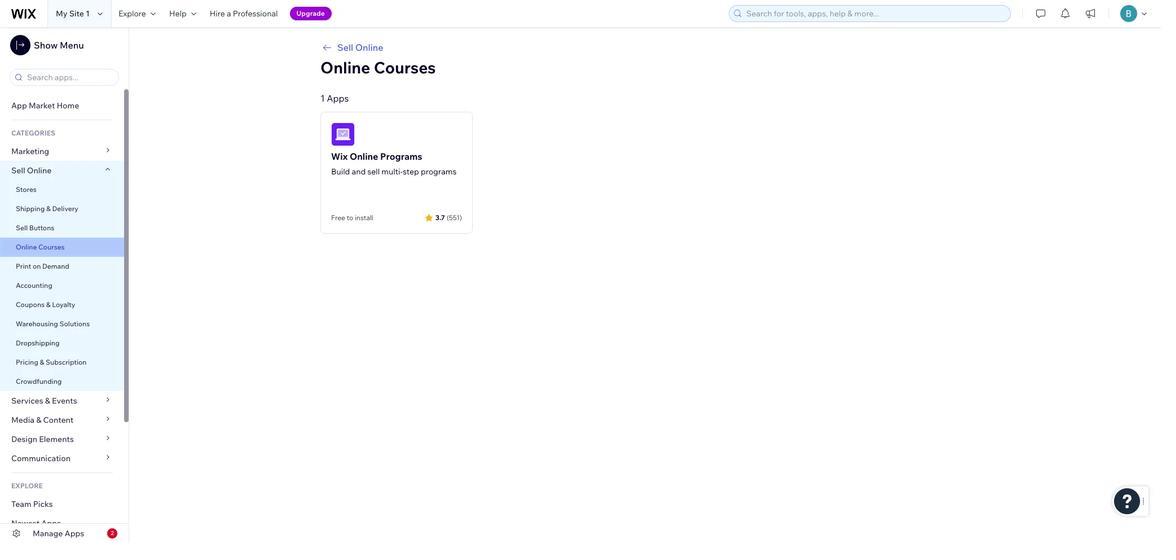 Task type: locate. For each thing, give the bounding box(es) containing it.
manage apps
[[33, 528, 84, 539]]

coupons
[[16, 300, 45, 309]]

stores link
[[0, 180, 124, 199]]

loyalty
[[52, 300, 75, 309]]

sell up stores
[[11, 165, 25, 176]]

2 vertical spatial sell
[[16, 224, 28, 232]]

programs
[[380, 151, 423, 162]]

pricing & subscription
[[16, 358, 87, 366]]

0 vertical spatial courses
[[374, 58, 436, 77]]

0 vertical spatial 1
[[86, 8, 90, 19]]

pricing & subscription link
[[0, 353, 124, 372]]

apps
[[327, 93, 349, 104], [41, 518, 61, 528], [65, 528, 84, 539]]

courses inside "link"
[[38, 243, 65, 251]]

to
[[347, 213, 353, 222]]

hire
[[210, 8, 225, 19]]

0 vertical spatial sell online link
[[321, 41, 971, 54]]

0 horizontal spatial courses
[[38, 243, 65, 251]]

sell
[[338, 42, 353, 53], [11, 165, 25, 176], [16, 224, 28, 232]]

sidebar element
[[0, 27, 129, 543]]

& left events
[[45, 396, 50, 406]]

3.7 (551)
[[436, 213, 462, 222]]

1 horizontal spatial online courses
[[321, 58, 436, 77]]

sell for sell buttons link
[[16, 224, 28, 232]]

0 vertical spatial online courses
[[321, 58, 436, 77]]

&
[[46, 204, 51, 213], [46, 300, 51, 309], [40, 358, 44, 366], [45, 396, 50, 406], [36, 415, 41, 425]]

& for delivery
[[46, 204, 51, 213]]

1
[[86, 8, 90, 19], [321, 93, 325, 104]]

wix
[[331, 151, 348, 162]]

content
[[43, 415, 74, 425]]

0 vertical spatial sell
[[338, 42, 353, 53]]

dropshipping
[[16, 339, 60, 347]]

2 horizontal spatial apps
[[327, 93, 349, 104]]

wix online programs logo image
[[331, 122, 355, 146]]

wix online programs build and sell multi-step programs
[[331, 151, 457, 177]]

(551)
[[447, 213, 462, 222]]

sell online link
[[321, 41, 971, 54], [0, 161, 124, 180]]

online
[[355, 42, 384, 53], [321, 58, 371, 77], [350, 151, 378, 162], [27, 165, 52, 176], [16, 243, 37, 251]]

market
[[29, 100, 55, 111]]

design elements link
[[0, 430, 124, 449]]

categories
[[11, 129, 55, 137]]

apps right manage at the left
[[65, 528, 84, 539]]

0 horizontal spatial apps
[[41, 518, 61, 528]]

1 vertical spatial online courses
[[16, 243, 65, 251]]

1 horizontal spatial apps
[[65, 528, 84, 539]]

app
[[11, 100, 27, 111]]

sell left buttons
[[16, 224, 28, 232]]

sell up the "1 apps"
[[338, 42, 353, 53]]

online courses up the "1 apps"
[[321, 58, 436, 77]]

0 horizontal spatial online courses
[[16, 243, 65, 251]]

& for loyalty
[[46, 300, 51, 309]]

& right media
[[36, 415, 41, 425]]

buttons
[[29, 224, 54, 232]]

online inside wix online programs build and sell multi-step programs
[[350, 151, 378, 162]]

home
[[57, 100, 79, 111]]

stores
[[16, 185, 37, 194]]

& right pricing
[[40, 358, 44, 366]]

services & events
[[11, 396, 77, 406]]

online courses
[[321, 58, 436, 77], [16, 243, 65, 251]]

hire a professional
[[210, 8, 278, 19]]

& for events
[[45, 396, 50, 406]]

professional
[[233, 8, 278, 19]]

show menu
[[34, 40, 84, 51]]

apps down picks
[[41, 518, 61, 528]]

app market home
[[11, 100, 79, 111]]

Search for tools, apps, help & more... field
[[743, 6, 1008, 21]]

2
[[111, 529, 114, 537]]

my site 1
[[56, 8, 90, 19]]

1 vertical spatial sell
[[11, 165, 25, 176]]

sell buttons
[[16, 224, 54, 232]]

1 vertical spatial 1
[[321, 93, 325, 104]]

0 vertical spatial sell online
[[338, 42, 384, 53]]

online inside "online courses" "link"
[[16, 243, 37, 251]]

show
[[34, 40, 58, 51]]

1 vertical spatial courses
[[38, 243, 65, 251]]

1 apps
[[321, 93, 349, 104]]

0 horizontal spatial sell online
[[11, 165, 52, 176]]

subscription
[[46, 358, 87, 366]]

shipping & delivery link
[[0, 199, 124, 218]]

& left delivery at the top
[[46, 204, 51, 213]]

build
[[331, 167, 350, 177]]

services
[[11, 396, 43, 406]]

media
[[11, 415, 34, 425]]

multi-
[[382, 167, 403, 177]]

accounting link
[[0, 276, 124, 295]]

0 horizontal spatial sell online link
[[0, 161, 124, 180]]

online courses down buttons
[[16, 243, 65, 251]]

marketing
[[11, 146, 49, 156]]

courses
[[374, 58, 436, 77], [38, 243, 65, 251]]

a
[[227, 8, 231, 19]]

& left the loyalty
[[46, 300, 51, 309]]

crowdfunding
[[16, 377, 62, 386]]

apps up wix online programs logo on the left top of page
[[327, 93, 349, 104]]

1 vertical spatial sell online
[[11, 165, 52, 176]]

manage
[[33, 528, 63, 539]]



Task type: vqa. For each thing, say whether or not it's contained in the screenshot.
Upgrade button
yes



Task type: describe. For each thing, give the bounding box(es) containing it.
coupons & loyalty
[[16, 300, 75, 309]]

apps for newest apps
[[41, 518, 61, 528]]

print on demand
[[16, 262, 69, 270]]

newest apps link
[[0, 514, 124, 533]]

communication
[[11, 453, 72, 463]]

online courses inside "link"
[[16, 243, 65, 251]]

site
[[69, 8, 84, 19]]

sell
[[368, 167, 380, 177]]

explore
[[11, 481, 43, 490]]

crowdfunding link
[[0, 372, 124, 391]]

sell for the bottommost the sell online link
[[11, 165, 25, 176]]

step
[[403, 167, 419, 177]]

design elements
[[11, 434, 74, 444]]

dropshipping link
[[0, 334, 124, 353]]

pricing
[[16, 358, 38, 366]]

services & events link
[[0, 391, 124, 410]]

sell buttons link
[[0, 218, 124, 238]]

team picks link
[[0, 494, 124, 514]]

and
[[352, 167, 366, 177]]

accounting
[[16, 281, 52, 290]]

apps for manage apps
[[65, 528, 84, 539]]

print on demand link
[[0, 257, 124, 276]]

1 horizontal spatial courses
[[374, 58, 436, 77]]

0 horizontal spatial 1
[[86, 8, 90, 19]]

free
[[331, 213, 345, 222]]

shipping & delivery
[[16, 204, 78, 213]]

media & content
[[11, 415, 74, 425]]

1 vertical spatial sell online link
[[0, 161, 124, 180]]

warehousing solutions link
[[0, 314, 124, 334]]

newest
[[11, 518, 40, 528]]

menu
[[60, 40, 84, 51]]

1 horizontal spatial 1
[[321, 93, 325, 104]]

hire a professional link
[[203, 0, 285, 27]]

explore
[[118, 8, 146, 19]]

team
[[11, 499, 31, 509]]

marketing link
[[0, 142, 124, 161]]

demand
[[42, 262, 69, 270]]

online courses link
[[0, 238, 124, 257]]

apps for 1 apps
[[327, 93, 349, 104]]

3.7
[[436, 213, 445, 222]]

shipping
[[16, 204, 45, 213]]

solutions
[[60, 319, 90, 328]]

events
[[52, 396, 77, 406]]

on
[[33, 262, 41, 270]]

& for subscription
[[40, 358, 44, 366]]

1 horizontal spatial sell online link
[[321, 41, 971, 54]]

my
[[56, 8, 67, 19]]

Search apps... field
[[24, 69, 115, 85]]

delivery
[[52, 204, 78, 213]]

install
[[355, 213, 374, 222]]

app market home link
[[0, 96, 124, 115]]

picks
[[33, 499, 53, 509]]

& for content
[[36, 415, 41, 425]]

1 horizontal spatial sell online
[[338, 42, 384, 53]]

media & content link
[[0, 410, 124, 430]]

print
[[16, 262, 31, 270]]

programs
[[421, 167, 457, 177]]

upgrade
[[297, 9, 325, 17]]

show menu button
[[10, 35, 84, 55]]

sell online inside sidebar element
[[11, 165, 52, 176]]

warehousing solutions
[[16, 319, 90, 328]]

communication link
[[0, 449, 124, 468]]

newest apps
[[11, 518, 61, 528]]

help
[[169, 8, 187, 19]]

team picks
[[11, 499, 53, 509]]

free to install
[[331, 213, 374, 222]]

upgrade button
[[290, 7, 332, 20]]

coupons & loyalty link
[[0, 295, 124, 314]]

design
[[11, 434, 37, 444]]

elements
[[39, 434, 74, 444]]

warehousing
[[16, 319, 58, 328]]

help button
[[162, 0, 203, 27]]



